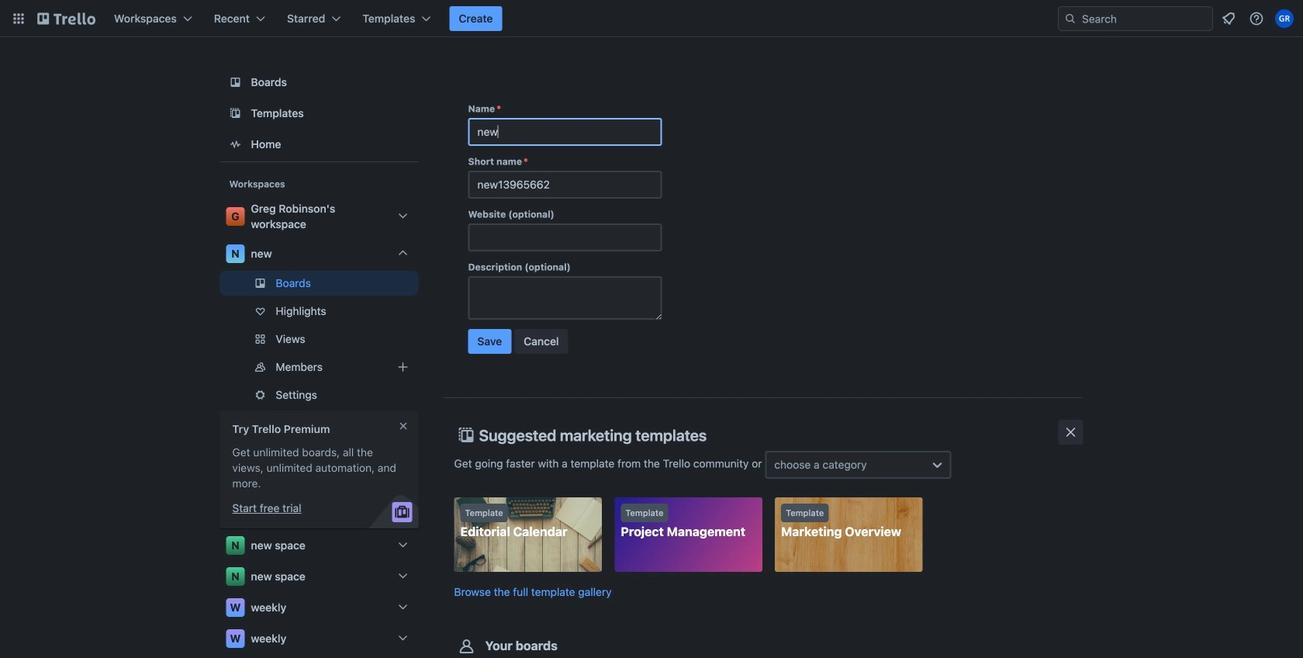 Task type: vqa. For each thing, say whether or not it's contained in the screenshot.
0 NOTIFICATIONS icon
yes



Task type: describe. For each thing, give the bounding box(es) containing it.
organizationdetailform element
[[468, 93, 662, 360]]

back to home image
[[37, 6, 95, 31]]

board image
[[226, 73, 245, 92]]

greg robinson (gregrobinson96) image
[[1276, 9, 1295, 28]]

search image
[[1065, 12, 1077, 25]]

0 notifications image
[[1220, 9, 1239, 28]]

Search field
[[1077, 8, 1213, 29]]



Task type: locate. For each thing, give the bounding box(es) containing it.
template board image
[[226, 104, 245, 123]]

None text field
[[468, 224, 662, 251], [468, 276, 662, 320], [468, 224, 662, 251], [468, 276, 662, 320]]

None text field
[[468, 118, 662, 146], [468, 171, 662, 199], [468, 118, 662, 146], [468, 171, 662, 199]]

open information menu image
[[1250, 11, 1265, 26]]

add image
[[394, 358, 412, 376]]

primary element
[[0, 0, 1304, 37]]

home image
[[226, 135, 245, 154]]



